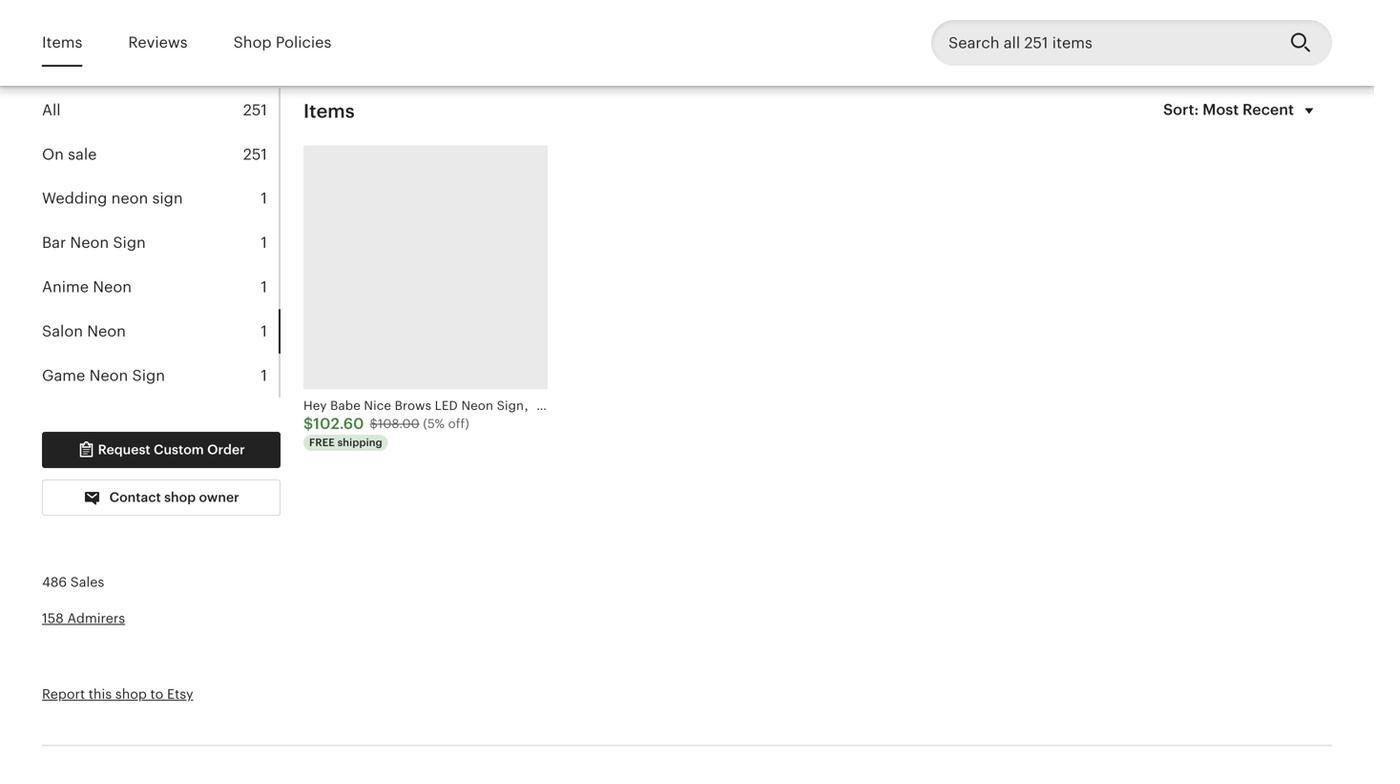 Task type: locate. For each thing, give the bounding box(es) containing it.
wedding
[[42, 190, 107, 207]]

tab containing anime neon
[[42, 265, 279, 310]]

0 vertical spatial sign
[[113, 234, 146, 252]]

all
[[42, 102, 61, 119]]

tab down the bar neon sign
[[42, 265, 279, 310]]

request
[[98, 443, 150, 458]]

game
[[42, 367, 85, 384]]

items down policies
[[303, 100, 355, 122]]

shop inside button
[[164, 490, 196, 506]]

1 for bar neon sign
[[261, 234, 267, 252]]

sort: most recent
[[1163, 101, 1294, 118]]

items
[[42, 34, 82, 51], [303, 100, 355, 122]]

items link
[[42, 21, 82, 65]]

neon
[[70, 234, 109, 252], [93, 279, 132, 296], [87, 323, 126, 340], [89, 367, 128, 384]]

1
[[261, 190, 267, 207], [261, 234, 267, 252], [261, 279, 267, 296], [261, 323, 267, 340], [261, 367, 267, 384]]

order
[[207, 443, 245, 458]]

shop left owner
[[164, 490, 196, 506]]

1 horizontal spatial items
[[303, 100, 355, 122]]

on
[[42, 146, 64, 163]]

$
[[303, 416, 313, 433], [370, 417, 378, 431]]

$ 102.60 $ 108.00 (5% off) free shipping
[[303, 416, 469, 449]]

0 vertical spatial 251
[[243, 102, 267, 119]]

tab up request custom order link
[[42, 354, 279, 398]]

tab up sign
[[42, 133, 279, 177]]

1 tab from the top
[[42, 88, 279, 133]]

off)
[[448, 417, 469, 431]]

sales
[[70, 575, 104, 590]]

tab down sign
[[42, 221, 279, 265]]

game neon sign
[[42, 367, 165, 384]]

2 1 from the top
[[261, 234, 267, 252]]

anime
[[42, 279, 89, 296]]

shop
[[233, 34, 272, 51]]

4 tab from the top
[[42, 221, 279, 265]]

5 1 from the top
[[261, 367, 267, 384]]

2 tab from the top
[[42, 133, 279, 177]]

anime neon
[[42, 279, 132, 296]]

1 1 from the top
[[261, 190, 267, 207]]

1 vertical spatial shop
[[115, 687, 147, 702]]

shop policies link
[[233, 21, 332, 65]]

tab containing salon neon
[[42, 310, 279, 354]]

sections tab list
[[42, 88, 281, 398]]

salon
[[42, 323, 83, 340]]

sale
[[68, 146, 97, 163]]

1 horizontal spatial $
[[370, 417, 378, 431]]

0 horizontal spatial items
[[42, 34, 82, 51]]

bar neon sign
[[42, 234, 146, 252]]

neon right bar
[[70, 234, 109, 252]]

3 tab from the top
[[42, 177, 279, 221]]

3 1 from the top
[[261, 279, 267, 296]]

report this shop to etsy link
[[42, 687, 193, 702]]

to
[[150, 687, 163, 702]]

items up "all"
[[42, 34, 82, 51]]

1 for wedding neon sign
[[261, 190, 267, 207]]

0 horizontal spatial shop
[[115, 687, 147, 702]]

shop left to
[[115, 687, 147, 702]]

tab containing game neon sign
[[42, 354, 279, 398]]

tab down "reviews" link
[[42, 88, 279, 133]]

1 vertical spatial sign
[[132, 367, 165, 384]]

251
[[243, 102, 267, 119], [243, 146, 267, 163]]

0 vertical spatial shop
[[164, 490, 196, 506]]

486 sales
[[42, 575, 104, 590]]

4 1 from the top
[[261, 323, 267, 340]]

$ up shipping
[[370, 417, 378, 431]]

2 251 from the top
[[243, 146, 267, 163]]

sign up request custom order link
[[132, 367, 165, 384]]

neon
[[111, 190, 148, 207]]

bar
[[42, 234, 66, 252]]

tab up the bar neon sign
[[42, 177, 279, 221]]

6 tab from the top
[[42, 310, 279, 354]]

1 horizontal spatial shop
[[164, 490, 196, 506]]

251 for on sale
[[243, 146, 267, 163]]

tab up game neon sign
[[42, 310, 279, 354]]

wedding neon sign
[[42, 190, 183, 207]]

on sale
[[42, 146, 97, 163]]

sign down neon
[[113, 234, 146, 252]]

neon right anime
[[93, 279, 132, 296]]

neon right the game
[[89, 367, 128, 384]]

1 251 from the top
[[243, 102, 267, 119]]

sign
[[113, 234, 146, 252], [132, 367, 165, 384]]

251 for all
[[243, 102, 267, 119]]

1 vertical spatial 251
[[243, 146, 267, 163]]

shop
[[164, 490, 196, 506], [115, 687, 147, 702]]

sign for bar neon sign
[[113, 234, 146, 252]]

recent
[[1243, 101, 1294, 118]]

admirers
[[67, 611, 125, 626]]

5 tab from the top
[[42, 265, 279, 310]]

0 horizontal spatial $
[[303, 416, 313, 433]]

7 tab from the top
[[42, 354, 279, 398]]

tab
[[42, 88, 279, 133], [42, 133, 279, 177], [42, 177, 279, 221], [42, 221, 279, 265], [42, 265, 279, 310], [42, 310, 279, 354], [42, 354, 279, 398]]

shipping
[[338, 437, 382, 449]]

neon right salon
[[87, 323, 126, 340]]

policies
[[276, 34, 332, 51]]

owner
[[199, 490, 239, 506]]

$ up "free"
[[303, 416, 313, 433]]

neon for game
[[89, 367, 128, 384]]

1 for anime neon
[[261, 279, 267, 296]]

486
[[42, 575, 67, 590]]



Task type: vqa. For each thing, say whether or not it's contained in the screenshot.
486
yes



Task type: describe. For each thing, give the bounding box(es) containing it.
158
[[42, 611, 64, 626]]

neon for anime
[[93, 279, 132, 296]]

1 vertical spatial items
[[303, 100, 355, 122]]

custom
[[154, 443, 204, 458]]

108.00
[[378, 417, 420, 431]]

158 admirers link
[[42, 611, 125, 626]]

tab containing on sale
[[42, 133, 279, 177]]

etsy
[[167, 687, 193, 702]]

request custom order
[[95, 443, 245, 458]]

Search all 251 items text field
[[931, 20, 1275, 66]]

contact
[[109, 490, 161, 506]]

contact shop owner
[[106, 490, 239, 506]]

tab containing bar neon sign
[[42, 221, 279, 265]]

reviews link
[[128, 21, 188, 65]]

report this shop to etsy
[[42, 687, 193, 702]]

sort:
[[1163, 101, 1199, 118]]

158 admirers
[[42, 611, 125, 626]]

tab containing wedding neon sign
[[42, 177, 279, 221]]

request custom order link
[[42, 433, 281, 469]]

102.60
[[313, 416, 364, 433]]

sign
[[152, 190, 183, 207]]

neon for bar
[[70, 234, 109, 252]]

free
[[309, 437, 335, 449]]

tab containing all
[[42, 88, 279, 133]]

this
[[89, 687, 112, 702]]

sort: most recent button
[[1152, 88, 1332, 134]]

1 for salon neon
[[261, 323, 267, 340]]

0 vertical spatial items
[[42, 34, 82, 51]]

hey babe nice brows led neon sign，handmade neon sign eye-catching neon lights for hair beauty salon and custom neon business sign image
[[303, 145, 548, 390]]

reviews
[[128, 34, 188, 51]]

shop policies
[[233, 34, 332, 51]]

sign for game neon sign
[[132, 367, 165, 384]]

contact shop owner button
[[42, 480, 281, 517]]

1 for game neon sign
[[261, 367, 267, 384]]

neon for salon
[[87, 323, 126, 340]]

salon neon
[[42, 323, 126, 340]]

most
[[1203, 101, 1239, 118]]

report
[[42, 687, 85, 702]]

(5%
[[423, 417, 445, 431]]



